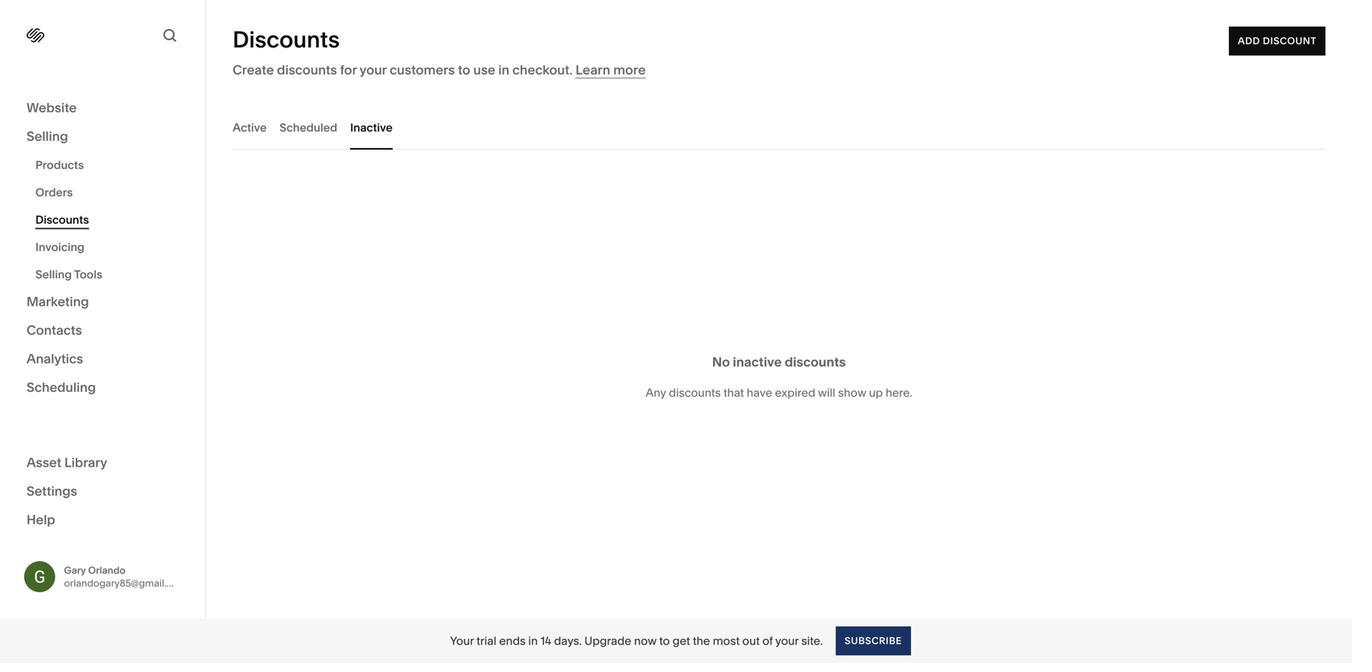 Task type: locate. For each thing, give the bounding box(es) containing it.
orlando
[[88, 564, 126, 576]]

0 vertical spatial discounts
[[233, 26, 340, 53]]

in left 14
[[528, 634, 538, 648]]

discounts right any
[[669, 386, 721, 400]]

any
[[646, 386, 666, 400]]

2 vertical spatial discounts
[[669, 386, 721, 400]]

tab list containing active
[[233, 105, 1326, 150]]

0 vertical spatial discounts
[[277, 62, 337, 78]]

discounts inside 'link'
[[35, 213, 89, 227]]

1 horizontal spatial discounts
[[669, 386, 721, 400]]

subscribe button
[[836, 627, 911, 656]]

library
[[64, 455, 107, 470]]

discounts for your
[[277, 62, 337, 78]]

analytics
[[27, 351, 83, 367]]

learn
[[576, 62, 610, 78]]

0 vertical spatial in
[[498, 62, 510, 78]]

add discount
[[1238, 35, 1317, 47]]

active
[[233, 121, 267, 134]]

discounts up will
[[785, 354, 846, 370]]

tab list
[[233, 105, 1326, 150]]

your
[[360, 62, 387, 78], [775, 634, 799, 648]]

orders
[[35, 186, 73, 199]]

create
[[233, 62, 274, 78]]

your right of
[[775, 634, 799, 648]]

your right for
[[360, 62, 387, 78]]

discounts left for
[[277, 62, 337, 78]]

here.
[[886, 386, 913, 400]]

inactive
[[350, 121, 393, 134]]

selling down website
[[27, 128, 68, 144]]

most
[[713, 634, 740, 648]]

0 horizontal spatial discounts
[[277, 62, 337, 78]]

orders link
[[35, 179, 188, 206]]

selling tools link
[[35, 261, 188, 288]]

0 horizontal spatial discounts
[[35, 213, 89, 227]]

in
[[498, 62, 510, 78], [528, 634, 538, 648]]

0 horizontal spatial to
[[458, 62, 470, 78]]

add discount button
[[1229, 27, 1326, 56]]

to left "use"
[[458, 62, 470, 78]]

will
[[818, 386, 835, 400]]

0 horizontal spatial your
[[360, 62, 387, 78]]

more
[[613, 62, 646, 78]]

to left get
[[659, 634, 670, 648]]

days.
[[554, 634, 582, 648]]

help link
[[27, 511, 55, 529]]

asset library link
[[27, 454, 179, 473]]

1 vertical spatial discounts
[[35, 213, 89, 227]]

scheduling link
[[27, 379, 179, 398]]

invoicing link
[[35, 233, 188, 261]]

1 vertical spatial selling
[[35, 268, 72, 281]]

orlandogary85@gmail.com
[[64, 577, 187, 589]]

2 horizontal spatial discounts
[[785, 354, 846, 370]]

0 horizontal spatial in
[[498, 62, 510, 78]]

1 vertical spatial in
[[528, 634, 538, 648]]

0 vertical spatial selling
[[27, 128, 68, 144]]

in right "use"
[[498, 62, 510, 78]]

discounts
[[233, 26, 340, 53], [35, 213, 89, 227]]

settings
[[27, 483, 77, 499]]

no inactive discounts
[[712, 354, 846, 370]]

analytics link
[[27, 350, 179, 369]]

0 vertical spatial to
[[458, 62, 470, 78]]

checkout.
[[513, 62, 573, 78]]

ends
[[499, 634, 526, 648]]

no
[[712, 354, 730, 370]]

selling
[[27, 128, 68, 144], [35, 268, 72, 281]]

selling for selling tools
[[35, 268, 72, 281]]

1 horizontal spatial in
[[528, 634, 538, 648]]

upgrade
[[585, 634, 631, 648]]

discounts
[[277, 62, 337, 78], [785, 354, 846, 370], [669, 386, 721, 400]]

inactive button
[[350, 105, 393, 150]]

discounts up invoicing
[[35, 213, 89, 227]]

inactive
[[733, 354, 782, 370]]

marketing
[[27, 294, 89, 309]]

1 horizontal spatial your
[[775, 634, 799, 648]]

website
[[27, 100, 77, 116]]

asset library
[[27, 455, 107, 470]]

selling for selling
[[27, 128, 68, 144]]

to
[[458, 62, 470, 78], [659, 634, 670, 648]]

1 vertical spatial discounts
[[785, 354, 846, 370]]

selling up marketing
[[35, 268, 72, 281]]

discounts up create at the left
[[233, 26, 340, 53]]

1 horizontal spatial to
[[659, 634, 670, 648]]



Task type: describe. For each thing, give the bounding box(es) containing it.
contacts link
[[27, 322, 179, 340]]

products link
[[35, 151, 188, 179]]

your trial ends in 14 days. upgrade now to get the most out of your site.
[[450, 634, 823, 648]]

now
[[634, 634, 657, 648]]

discounts link
[[35, 206, 188, 233]]

gary orlando orlandogary85@gmail.com
[[64, 564, 187, 589]]

of
[[763, 634, 773, 648]]

site.
[[801, 634, 823, 648]]

marketing link
[[27, 293, 179, 312]]

scheduling
[[27, 380, 96, 395]]

settings link
[[27, 483, 179, 501]]

contacts
[[27, 322, 82, 338]]

create discounts for your customers to use in checkout. learn more
[[233, 62, 646, 78]]

discounts for have
[[669, 386, 721, 400]]

gary
[[64, 564, 86, 576]]

have
[[747, 386, 772, 400]]

up
[[869, 386, 883, 400]]

get
[[673, 634, 690, 648]]

use
[[473, 62, 495, 78]]

trial
[[477, 634, 497, 648]]

14
[[541, 634, 551, 648]]

scheduled button
[[280, 105, 337, 150]]

your
[[450, 634, 474, 648]]

active button
[[233, 105, 267, 150]]

discount
[[1263, 35, 1317, 47]]

asset
[[27, 455, 61, 470]]

show
[[838, 386, 866, 400]]

add
[[1238, 35, 1260, 47]]

1 vertical spatial your
[[775, 634, 799, 648]]

tools
[[74, 268, 102, 281]]

learn more link
[[576, 62, 646, 78]]

for
[[340, 62, 357, 78]]

0 vertical spatial your
[[360, 62, 387, 78]]

scheduled
[[280, 121, 337, 134]]

out
[[742, 634, 760, 648]]

subscribe
[[845, 635, 902, 647]]

1 horizontal spatial discounts
[[233, 26, 340, 53]]

1 vertical spatial to
[[659, 634, 670, 648]]

customers
[[390, 62, 455, 78]]

selling link
[[27, 128, 179, 146]]

the
[[693, 634, 710, 648]]

help
[[27, 512, 55, 528]]

any discounts that have expired will show up here.
[[646, 386, 913, 400]]

that
[[724, 386, 744, 400]]

products
[[35, 158, 84, 172]]

selling tools
[[35, 268, 102, 281]]

invoicing
[[35, 240, 84, 254]]

website link
[[27, 99, 179, 118]]

expired
[[775, 386, 816, 400]]



Task type: vqa. For each thing, say whether or not it's contained in the screenshot.
the bottom THE IN
yes



